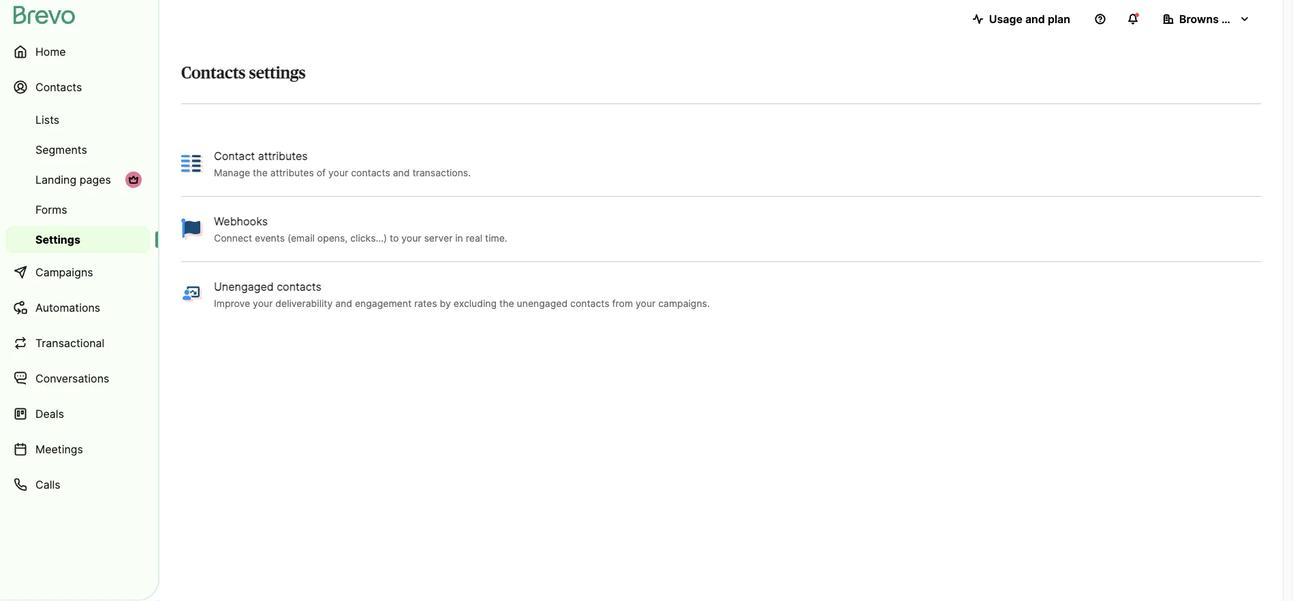 Task type: vqa. For each thing, say whether or not it's contained in the screenshot.
the and inside the the Contact attributes Manage the attributes of your contacts and transactions.
yes



Task type: locate. For each thing, give the bounding box(es) containing it.
contacts left settings
[[181, 65, 246, 82]]

excluding
[[454, 298, 497, 309]]

and left transactions.
[[393, 167, 410, 178]]

and
[[1026, 12, 1046, 26], [393, 167, 410, 178], [335, 298, 352, 309]]

contact
[[214, 149, 255, 162]]

and left engagement
[[335, 298, 352, 309]]

attributes left of on the top left
[[270, 167, 314, 178]]

the
[[253, 167, 268, 178], [500, 298, 514, 309]]

your inside contact attributes manage the attributes of your contacts and transactions.
[[329, 167, 349, 178]]

attributes
[[258, 149, 308, 162], [270, 167, 314, 178]]

rates
[[414, 298, 437, 309]]

enterprise
[[1222, 12, 1277, 26]]

the right the manage
[[253, 167, 268, 178]]

by
[[440, 298, 451, 309]]

1 horizontal spatial contacts
[[181, 65, 246, 82]]

contacts
[[181, 65, 246, 82], [35, 80, 82, 94]]

deals
[[35, 408, 64, 421]]

1 horizontal spatial and
[[393, 167, 410, 178]]

attributes right contact
[[258, 149, 308, 162]]

your right of on the top left
[[329, 167, 349, 178]]

automations link
[[5, 292, 150, 324]]

contacts for contacts
[[35, 80, 82, 94]]

meetings
[[35, 443, 83, 456]]

webhooks
[[214, 215, 268, 228]]

the right 'excluding'
[[500, 298, 514, 309]]

conversations link
[[5, 363, 150, 395]]

to
[[390, 232, 399, 244]]

0 vertical spatial the
[[253, 167, 268, 178]]

1 vertical spatial the
[[500, 298, 514, 309]]

from
[[612, 298, 633, 309]]

calls link
[[5, 469, 150, 502]]

improve
[[214, 298, 250, 309]]

contacts up lists
[[35, 80, 82, 94]]

unengaged contacts improve your deliverability and engagement rates by excluding the unengaged contacts from your campaigns.
[[214, 280, 710, 309]]

conversations
[[35, 372, 109, 385]]

0 horizontal spatial contacts
[[35, 80, 82, 94]]

and inside contact attributes manage the attributes of your contacts and transactions.
[[393, 167, 410, 178]]

manage
[[214, 167, 250, 178]]

your
[[329, 167, 349, 178], [402, 232, 422, 244], [253, 298, 273, 309], [636, 298, 656, 309]]

the inside contact attributes manage the attributes of your contacts and transactions.
[[253, 167, 268, 178]]

transactions.
[[413, 167, 471, 178]]

0 horizontal spatial and
[[335, 298, 352, 309]]

calls
[[35, 479, 60, 492]]

your down unengaged
[[253, 298, 273, 309]]

browns enterprise
[[1180, 12, 1277, 26]]

your right to on the left top of the page
[[402, 232, 422, 244]]

2 vertical spatial and
[[335, 298, 352, 309]]

your inside webhooks connect events (email opens, clicks…) to your server in real time.
[[402, 232, 422, 244]]

0 vertical spatial contacts
[[351, 167, 390, 178]]

contacts left the from
[[571, 298, 610, 309]]

2 horizontal spatial and
[[1026, 12, 1046, 26]]

segments
[[35, 143, 87, 156]]

webhooks connect events (email opens, clicks…) to your server in real time.
[[214, 215, 508, 244]]

contacts up deliverability
[[277, 280, 322, 293]]

and inside button
[[1026, 12, 1046, 26]]

forms
[[35, 203, 67, 216]]

meetings link
[[5, 434, 150, 466]]

1 horizontal spatial contacts
[[351, 167, 390, 178]]

campaigns
[[35, 266, 93, 279]]

landing pages link
[[5, 166, 150, 194]]

and left plan
[[1026, 12, 1046, 26]]

lists link
[[5, 106, 150, 134]]

0 horizontal spatial the
[[253, 167, 268, 178]]

contact attributes manage the attributes of your contacts and transactions.
[[214, 149, 471, 178]]

2 vertical spatial contacts
[[571, 298, 610, 309]]

landing
[[35, 173, 77, 186]]

campaigns link
[[5, 256, 150, 289]]

1 vertical spatial contacts
[[277, 280, 322, 293]]

contacts
[[351, 167, 390, 178], [277, 280, 322, 293], [571, 298, 610, 309]]

0 vertical spatial and
[[1026, 12, 1046, 26]]

1 horizontal spatial the
[[500, 298, 514, 309]]

contacts right of on the top left
[[351, 167, 390, 178]]

server
[[424, 232, 453, 244]]

browns
[[1180, 12, 1219, 26]]

segments link
[[5, 136, 150, 164]]

1 vertical spatial and
[[393, 167, 410, 178]]



Task type: describe. For each thing, give the bounding box(es) containing it.
automations
[[35, 301, 100, 315]]

real
[[466, 232, 483, 244]]

settings link
[[5, 226, 150, 254]]

settings
[[249, 65, 306, 82]]

0 vertical spatial attributes
[[258, 149, 308, 162]]

connect
[[214, 232, 252, 244]]

contacts for contacts settings
[[181, 65, 246, 82]]

2 horizontal spatial contacts
[[571, 298, 610, 309]]

campaigns.
[[659, 298, 710, 309]]

clicks…)
[[351, 232, 387, 244]]

events
[[255, 232, 285, 244]]

usage
[[990, 12, 1023, 26]]

settings
[[35, 233, 80, 246]]

contacts inside contact attributes manage the attributes of your contacts and transactions.
[[351, 167, 390, 178]]

transactional link
[[5, 327, 150, 360]]

usage and plan button
[[962, 5, 1082, 33]]

landing pages
[[35, 173, 111, 186]]

1 vertical spatial attributes
[[270, 167, 314, 178]]

of
[[317, 167, 326, 178]]

home link
[[5, 35, 150, 68]]

and inside unengaged contacts improve your deliverability and engagement rates by excluding the unengaged contacts from your campaigns.
[[335, 298, 352, 309]]

deliverability
[[276, 298, 333, 309]]

time.
[[485, 232, 508, 244]]

(email
[[288, 232, 315, 244]]

lists
[[35, 113, 59, 126]]

in
[[456, 232, 463, 244]]

unengaged
[[517, 298, 568, 309]]

your right the from
[[636, 298, 656, 309]]

forms link
[[5, 196, 150, 224]]

home
[[35, 45, 66, 58]]

deals link
[[5, 398, 150, 431]]

opens,
[[318, 232, 348, 244]]

contacts link
[[5, 71, 150, 104]]

pages
[[80, 173, 111, 186]]

0 horizontal spatial contacts
[[277, 280, 322, 293]]

transactional
[[35, 337, 105, 350]]

usage and plan
[[990, 12, 1071, 26]]

left___rvooi image
[[128, 175, 139, 185]]

unengaged
[[214, 280, 274, 293]]

contacts settings
[[181, 65, 306, 82]]

the inside unengaged contacts improve your deliverability and engagement rates by excluding the unengaged contacts from your campaigns.
[[500, 298, 514, 309]]

plan
[[1048, 12, 1071, 26]]

browns enterprise button
[[1153, 5, 1277, 33]]

engagement
[[355, 298, 412, 309]]



